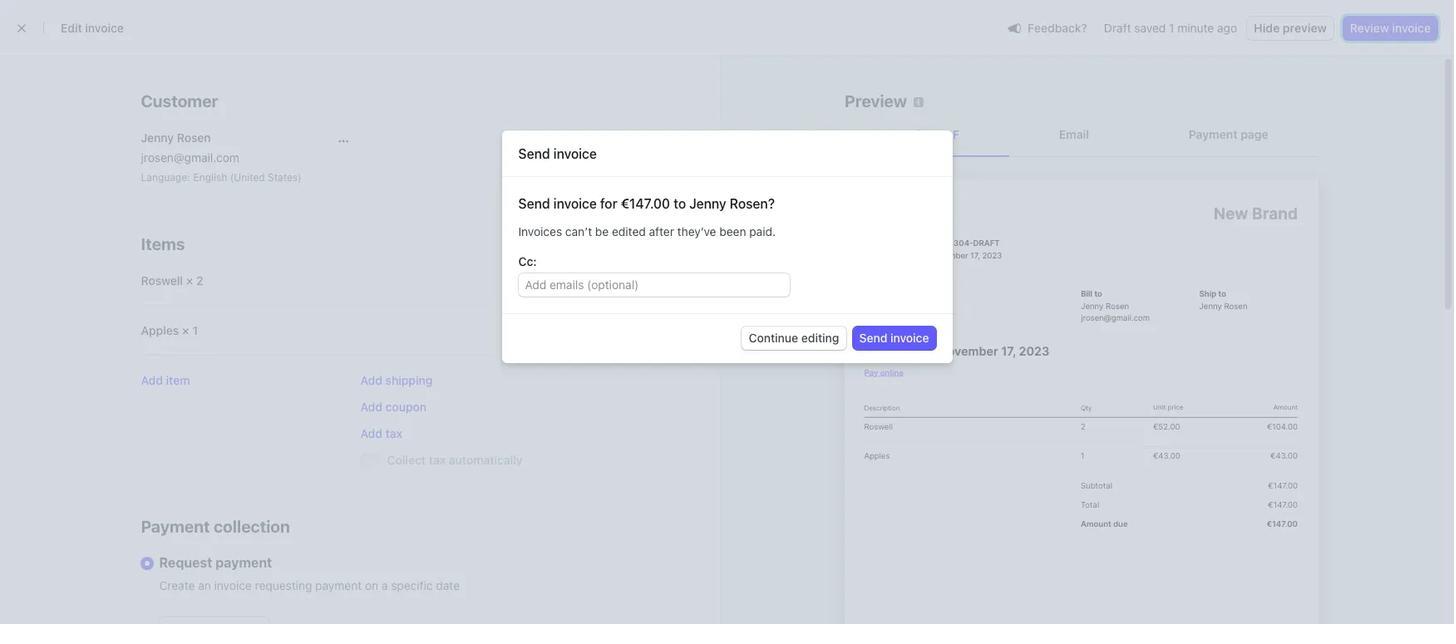 Task type: describe. For each thing, give the bounding box(es) containing it.
page
[[1241, 127, 1269, 141]]

minute
[[1178, 21, 1214, 35]]

rosen
[[177, 131, 211, 145]]

customer
[[141, 91, 218, 111]]

review
[[1350, 21, 1389, 35]]

add coupon
[[360, 400, 427, 414]]

shipping
[[386, 373, 433, 388]]

add for add shipping
[[360, 373, 382, 388]]

0 vertical spatial send
[[518, 146, 550, 161]]

0 vertical spatial payment
[[216, 555, 272, 570]]

1 horizontal spatial jenny
[[689, 196, 727, 211]]

review invoice
[[1350, 21, 1431, 35]]

roswell × 2
[[141, 274, 203, 288]]

been
[[720, 225, 746, 239]]

preview
[[1283, 21, 1327, 35]]

jenny rosen jrosen@gmail.com language: english (united states)
[[141, 131, 302, 184]]

edit
[[61, 21, 82, 35]]

send invoice inside button
[[859, 331, 929, 345]]

1 vertical spatial send
[[518, 196, 550, 211]]

after
[[649, 225, 674, 239]]

a
[[382, 579, 388, 593]]

jenny inside jenny rosen jrosen@gmail.com language: english (united states)
[[141, 131, 174, 145]]

continue editing button
[[742, 327, 846, 350]]

tax for collect
[[429, 453, 446, 467]]

collect
[[387, 453, 426, 467]]

language:
[[141, 171, 190, 184]]

invoice
[[895, 127, 934, 141]]

requesting
[[255, 579, 312, 593]]

tax for add
[[386, 427, 403, 441]]

invoice inside request payment create an invoice requesting payment on a specific date
[[214, 579, 252, 593]]

on
[[365, 579, 378, 593]]

an
[[198, 579, 211, 593]]

to
[[674, 196, 686, 211]]

send inside button
[[859, 331, 888, 345]]

states)
[[268, 171, 302, 184]]

draft
[[1104, 21, 1131, 35]]

send invoice for €147.00 to jenny rosen?
[[518, 196, 775, 211]]

request
[[159, 555, 212, 570]]

for
[[600, 196, 618, 211]]

items
[[141, 235, 185, 254]]

english
[[193, 171, 227, 184]]

hide preview
[[1254, 21, 1327, 35]]

request payment create an invoice requesting payment on a specific date
[[159, 555, 460, 593]]

collect tax automatically
[[387, 453, 523, 467]]

€147.00
[[621, 196, 670, 211]]

add tax button
[[360, 426, 403, 442]]

add coupon button
[[360, 399, 427, 416]]

(united
[[230, 171, 265, 184]]

payment collection
[[141, 517, 290, 536]]

invoices
[[518, 225, 562, 239]]

pdf
[[937, 127, 960, 141]]

€104.00
[[509, 274, 555, 288]]

draft saved 1 minute ago
[[1104, 21, 1238, 35]]

add for add coupon
[[360, 400, 382, 414]]

saved
[[1135, 21, 1166, 35]]

feedback?
[[1028, 20, 1088, 35]]

cc:
[[518, 254, 537, 269]]

ago
[[1217, 21, 1238, 35]]

email
[[1060, 127, 1090, 141]]



Task type: locate. For each thing, give the bounding box(es) containing it.
0 horizontal spatial 1
[[192, 323, 198, 338]]

tax down add coupon button
[[386, 427, 403, 441]]

1 horizontal spatial tax
[[429, 453, 446, 467]]

send invoice up invoices
[[518, 146, 597, 161]]

feedback? button
[[1001, 16, 1094, 39]]

tab list containing invoice pdf
[[845, 113, 1319, 157]]

0 vertical spatial 1
[[1169, 21, 1175, 35]]

0 vertical spatial svg image
[[338, 136, 348, 146]]

jrosen@gmail.com
[[141, 151, 239, 165]]

1 vertical spatial payment
[[315, 579, 362, 593]]

0 vertical spatial tax
[[386, 427, 403, 441]]

payment down collection on the bottom left
[[216, 555, 272, 570]]

review invoice button
[[1344, 17, 1438, 40]]

0 vertical spatial send invoice
[[518, 146, 597, 161]]

be
[[595, 225, 609, 239]]

continue
[[749, 331, 798, 345]]

add inside "button"
[[360, 427, 382, 441]]

0 horizontal spatial tax
[[386, 427, 403, 441]]

hide
[[1254, 21, 1280, 35]]

1 right apples
[[192, 323, 198, 338]]

add inside "button"
[[360, 373, 382, 388]]

editing
[[801, 331, 839, 345]]

svg image for roswell
[[572, 276, 582, 286]]

svg image for customer
[[338, 136, 348, 146]]

payment
[[1189, 127, 1238, 141], [141, 517, 210, 536]]

×
[[186, 274, 193, 288], [182, 323, 189, 338]]

automatically
[[449, 453, 523, 467]]

1 vertical spatial ×
[[182, 323, 189, 338]]

payment left on
[[315, 579, 362, 593]]

apples × 1
[[141, 323, 198, 338]]

payment for payment page
[[1189, 127, 1238, 141]]

add
[[141, 373, 163, 388], [360, 373, 382, 388], [360, 400, 382, 414], [360, 427, 382, 441]]

tax
[[386, 427, 403, 441], [429, 453, 446, 467]]

0 horizontal spatial send invoice
[[518, 146, 597, 161]]

send invoice button
[[853, 327, 936, 350]]

add up add coupon
[[360, 373, 382, 388]]

× left 2
[[186, 274, 193, 288]]

tax inside "button"
[[386, 427, 403, 441]]

apples
[[141, 323, 179, 338]]

jenny left rosen
[[141, 131, 174, 145]]

1 horizontal spatial send invoice
[[859, 331, 929, 345]]

edit invoice
[[61, 21, 124, 35]]

× right apples
[[182, 323, 189, 338]]

edited
[[612, 225, 646, 239]]

payment page
[[1189, 127, 1269, 141]]

× for roswell
[[186, 274, 193, 288]]

1 vertical spatial send invoice
[[859, 331, 929, 345]]

paid.
[[749, 225, 776, 239]]

roswell
[[141, 274, 183, 288]]

1 horizontal spatial payment
[[315, 579, 362, 593]]

1 horizontal spatial 1
[[1169, 21, 1175, 35]]

svg image
[[338, 136, 348, 146], [572, 276, 582, 286]]

send
[[518, 146, 550, 161], [518, 196, 550, 211], [859, 331, 888, 345]]

0 vertical spatial jenny
[[141, 131, 174, 145]]

0 horizontal spatial payment
[[216, 555, 272, 570]]

tab list
[[845, 113, 1319, 157]]

can't
[[565, 225, 592, 239]]

hide preview button
[[1247, 17, 1334, 40]]

rosen?
[[730, 196, 775, 211]]

create
[[159, 579, 195, 593]]

date
[[436, 579, 460, 593]]

continue editing
[[749, 331, 839, 345]]

0 horizontal spatial svg image
[[338, 136, 348, 146]]

send invoice
[[518, 146, 597, 161], [859, 331, 929, 345]]

1 horizontal spatial payment
[[1189, 127, 1238, 141]]

invoice
[[85, 21, 124, 35], [1392, 21, 1431, 35], [554, 146, 597, 161], [554, 196, 597, 211], [891, 331, 929, 345], [214, 579, 252, 593]]

tax right collect
[[429, 453, 446, 467]]

invoices can't be edited after they've been paid.
[[518, 225, 776, 239]]

invoice pdf
[[895, 127, 960, 141]]

add item button
[[141, 373, 190, 389]]

2
[[196, 274, 203, 288]]

None text field
[[526, 275, 783, 295]]

1 horizontal spatial svg image
[[572, 276, 582, 286]]

0 vertical spatial payment
[[1189, 127, 1238, 141]]

preview
[[845, 91, 907, 111]]

jenny
[[141, 131, 174, 145], [689, 196, 727, 211]]

add shipping button
[[360, 373, 433, 389]]

0 vertical spatial ×
[[186, 274, 193, 288]]

send invoice right editing
[[859, 331, 929, 345]]

jenny right the to
[[689, 196, 727, 211]]

payment
[[216, 555, 272, 570], [315, 579, 362, 593]]

add left item
[[141, 373, 163, 388]]

they've
[[677, 225, 716, 239]]

1 for ×
[[192, 323, 198, 338]]

2 vertical spatial send
[[859, 331, 888, 345]]

1 vertical spatial tax
[[429, 453, 446, 467]]

coupon
[[386, 400, 427, 414]]

1 for saved
[[1169, 21, 1175, 35]]

1 vertical spatial jenny
[[689, 196, 727, 211]]

1 vertical spatial svg image
[[572, 276, 582, 286]]

add for add item
[[141, 373, 163, 388]]

add for add tax
[[360, 427, 382, 441]]

add tax
[[360, 427, 403, 441]]

collection
[[214, 517, 290, 536]]

1
[[1169, 21, 1175, 35], [192, 323, 198, 338]]

add down add coupon button
[[360, 427, 382, 441]]

add item
[[141, 373, 190, 388]]

× for apples
[[182, 323, 189, 338]]

item
[[166, 373, 190, 388]]

add shipping
[[360, 373, 433, 388]]

0 horizontal spatial payment
[[141, 517, 210, 536]]

1 vertical spatial payment
[[141, 517, 210, 536]]

0 horizontal spatial jenny
[[141, 131, 174, 145]]

payment left page
[[1189, 127, 1238, 141]]

1 right saved
[[1169, 21, 1175, 35]]

add up add tax
[[360, 400, 382, 414]]

1 vertical spatial 1
[[192, 323, 198, 338]]

payment for payment collection
[[141, 517, 210, 536]]

specific
[[391, 579, 433, 593]]

payment up request
[[141, 517, 210, 536]]



Task type: vqa. For each thing, say whether or not it's contained in the screenshot.
Home
no



